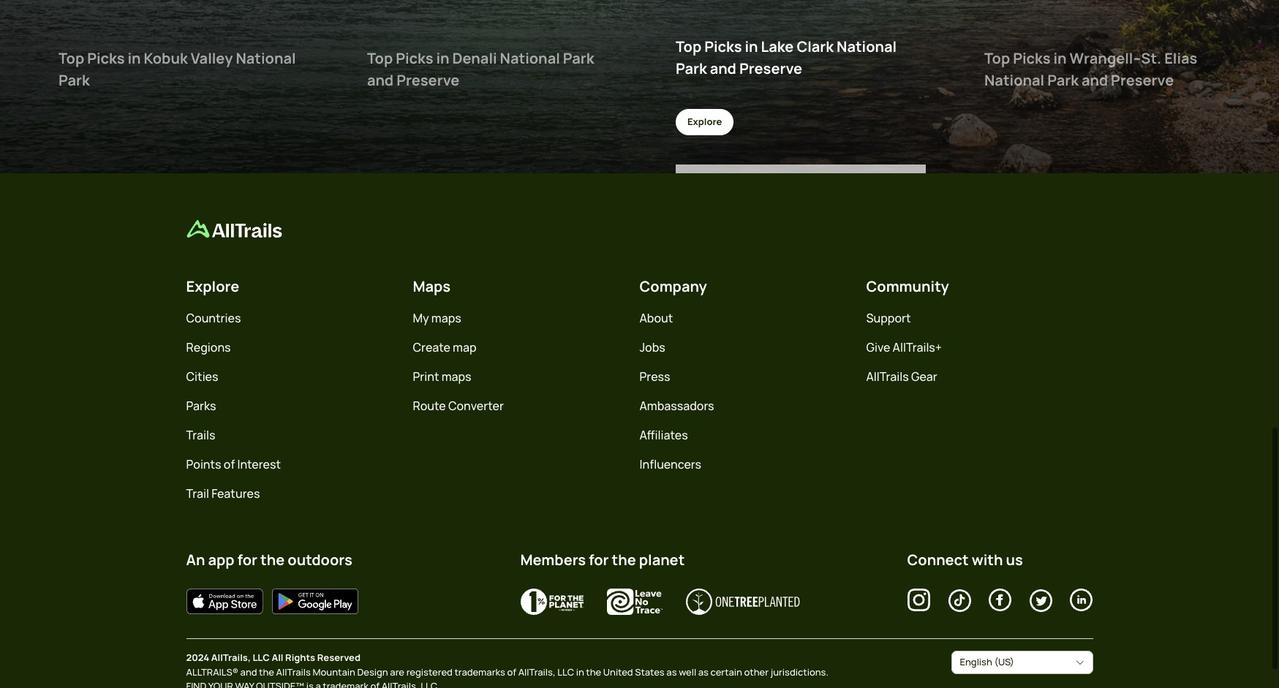 Task type: locate. For each thing, give the bounding box(es) containing it.
park inside 'top picks in kobuk valley national park'
[[59, 70, 90, 90]]

of
[[224, 457, 235, 473], [508, 666, 517, 679]]

alltrails gear link
[[867, 369, 938, 385]]

of right points
[[224, 457, 235, 473]]

explore link
[[59, 109, 117, 135], [367, 109, 425, 135], [676, 109, 734, 135], [985, 109, 1043, 135], [186, 277, 240, 296]]

and inside top picks in wrangell–st. elias national park and preserve
[[1082, 70, 1109, 90]]

1 horizontal spatial as
[[699, 666, 709, 679]]

0 vertical spatial alltrails,
[[211, 651, 251, 665]]

points of interest link
[[186, 457, 281, 473]]

0 vertical spatial llc
[[253, 651, 270, 665]]

rights
[[285, 651, 316, 665]]

google play - trail guides & maps for hiking, camping, and running | alltrails image
[[272, 589, 358, 615]]

points of interest
[[186, 457, 281, 473]]

for
[[238, 550, 258, 570], [589, 550, 609, 570]]

top inside 'top picks in kobuk valley national park'
[[59, 48, 84, 68]]

tiktok image
[[949, 589, 972, 612]]

in inside the top picks in lake clark national park and preserve
[[745, 37, 759, 56]]

app
[[208, 550, 235, 570]]

alltrails inside 2024 alltrails, llc all rights reserved alltrails® and the alltrails mountain design are registered trademarks of alltrails, llc in the united states as well as certain other jurisdictions.
[[276, 666, 311, 679]]

park inside top picks in wrangell–st. elias national park and preserve
[[1048, 70, 1079, 90]]

in inside top picks in wrangell–st. elias national park and preserve
[[1054, 48, 1067, 68]]

top inside the top picks in lake clark national park and preserve
[[676, 37, 702, 56]]

influencers
[[640, 457, 702, 473]]

1 horizontal spatial llc
[[558, 666, 575, 679]]

in for lake
[[745, 37, 759, 56]]

picks inside the top picks in lake clark national park and preserve
[[705, 37, 742, 56]]

national inside 'top picks in kobuk valley national park'
[[236, 48, 296, 68]]

explore
[[70, 115, 105, 128], [379, 115, 414, 128], [688, 115, 723, 128], [997, 115, 1031, 128], [186, 277, 240, 296]]

explore for top picks in denali national park and preserve
[[379, 115, 414, 128]]

regions link
[[186, 340, 231, 356]]

0 vertical spatial of
[[224, 457, 235, 473]]

members for the planet
[[521, 550, 685, 570]]

0 vertical spatial alltrails
[[867, 369, 910, 385]]

0 horizontal spatial as
[[667, 666, 677, 679]]

1 vertical spatial maps
[[442, 369, 472, 385]]

press link
[[640, 369, 671, 385]]

dialog
[[0, 0, 1280, 689]]

preserve down 'wrangell–st.'
[[1112, 70, 1175, 90]]

alltrails, right trademarks
[[519, 666, 556, 679]]

cities link
[[186, 369, 219, 385]]

trail features link
[[186, 486, 260, 502]]

trails link
[[186, 427, 215, 443]]

in
[[745, 37, 759, 56], [128, 48, 141, 68], [437, 48, 450, 68], [1054, 48, 1067, 68], [576, 666, 585, 679]]

of right trademarks
[[508, 666, 517, 679]]

of inside 2024 alltrails, llc all rights reserved alltrails® and the alltrails mountain design are registered trademarks of alltrails, llc in the united states as well as certain other jurisdictions.
[[508, 666, 517, 679]]

and for top picks in lake clark national park and preserve
[[710, 59, 737, 78]]

alltrails down "rights"
[[276, 666, 311, 679]]

app store - trail guides & maps for hiking, camping, and running | alltrails image
[[186, 589, 263, 615]]

the down all
[[259, 666, 274, 679]]

registered
[[407, 666, 453, 679]]

as
[[667, 666, 677, 679], [699, 666, 709, 679]]

in inside top picks in denali national park and preserve
[[437, 48, 450, 68]]

alltrails,
[[211, 651, 251, 665], [519, 666, 556, 679]]

alltrails®
[[186, 666, 239, 679]]

create
[[413, 340, 451, 356]]

in left denali
[[437, 48, 450, 68]]

explore link for top picks in lake clark national park and preserve
[[676, 109, 734, 135]]

alltrails image
[[186, 220, 282, 238]]

1 horizontal spatial alltrails,
[[519, 666, 556, 679]]

in inside 'top picks in kobuk valley national park'
[[128, 48, 141, 68]]

regions
[[186, 340, 231, 356]]

reserved
[[317, 651, 361, 665]]

and
[[710, 59, 737, 78], [367, 70, 394, 90], [1082, 70, 1109, 90], [240, 666, 257, 679]]

top
[[676, 37, 702, 56], [59, 48, 84, 68], [367, 48, 393, 68], [985, 48, 1011, 68]]

top inside top picks in wrangell–st. elias national park and preserve
[[985, 48, 1011, 68]]

top for top picks in denali national park and preserve
[[367, 48, 393, 68]]

map
[[453, 340, 477, 356]]

1 horizontal spatial for
[[589, 550, 609, 570]]

picks inside top picks in wrangell–st. elias national park and preserve
[[1014, 48, 1051, 68]]

0 horizontal spatial alltrails,
[[211, 651, 251, 665]]

clark
[[797, 37, 834, 56]]

top inside top picks in denali national park and preserve
[[367, 48, 393, 68]]

top picks in lake clark national park and preserve
[[676, 37, 897, 78]]

and inside 2024 alltrails, llc all rights reserved alltrails® and the alltrails mountain design are registered trademarks of alltrails, llc in the united states as well as certain other jurisdictions.
[[240, 666, 257, 679]]

preserve for top picks in wrangell–st. elias national park and preserve
[[1112, 70, 1175, 90]]

national inside top picks in wrangell–st. elias national park and preserve
[[985, 70, 1045, 90]]

national
[[837, 37, 897, 56], [236, 48, 296, 68], [500, 48, 560, 68], [985, 70, 1045, 90]]

as left "well"
[[667, 666, 677, 679]]

and for 2024 alltrails, llc all rights reserved alltrails® and the alltrails mountain design are registered trademarks of alltrails, llc in the united states as well as certain other jurisdictions.
[[240, 666, 257, 679]]

influencers link
[[640, 457, 702, 473]]

national inside the top picks in lake clark national park and preserve
[[837, 37, 897, 56]]

leave no trace image
[[607, 589, 663, 615]]

explore for top picks in kobuk valley national park
[[70, 115, 105, 128]]

picks
[[705, 37, 742, 56], [87, 48, 125, 68], [396, 48, 434, 68], [1014, 48, 1051, 68]]

0 horizontal spatial for
[[238, 550, 258, 570]]

preserve for top picks in lake clark national park and preserve
[[740, 59, 803, 78]]

maps
[[432, 310, 462, 326], [442, 369, 472, 385]]

maps link
[[413, 277, 451, 296]]

alltrails, up alltrails® at the bottom of page
[[211, 651, 251, 665]]

1 vertical spatial alltrails
[[276, 666, 311, 679]]

an
[[186, 550, 205, 570]]

1 vertical spatial llc
[[558, 666, 575, 679]]

one tree planted image
[[686, 589, 800, 615]]

top for top picks in lake clark national park and preserve
[[676, 37, 702, 56]]

maps up route converter link
[[442, 369, 472, 385]]

and inside the top picks in lake clark national park and preserve
[[710, 59, 737, 78]]

for right app
[[238, 550, 258, 570]]

and inside top picks in denali national park and preserve
[[367, 70, 394, 90]]

preserve
[[740, 59, 803, 78], [397, 70, 460, 90], [1112, 70, 1175, 90]]

picks inside top picks in denali national park and preserve
[[396, 48, 434, 68]]

cookie consent banner dialog
[[18, 619, 1262, 671]]

explore link for top picks in kobuk valley national park
[[59, 109, 117, 135]]

alltrails gear
[[867, 369, 938, 385]]

llc left united in the left bottom of the page
[[558, 666, 575, 679]]

top picks in kobuk valley national park
[[59, 48, 296, 90]]

in for wrangell–st.
[[1054, 48, 1067, 68]]

1 horizontal spatial preserve
[[740, 59, 803, 78]]

2 horizontal spatial preserve
[[1112, 70, 1175, 90]]

preserve inside the top picks in lake clark national park and preserve
[[740, 59, 803, 78]]

certain
[[711, 666, 743, 679]]

preserve down lake
[[740, 59, 803, 78]]

jurisdictions.
[[771, 666, 829, 679]]

in left 'wrangell–st.'
[[1054, 48, 1067, 68]]

for right members
[[589, 550, 609, 570]]

cities
[[186, 369, 219, 385]]

picks for kobuk
[[87, 48, 125, 68]]

alltrails down give
[[867, 369, 910, 385]]

an app for the outdoors
[[186, 550, 353, 570]]

alltrails
[[867, 369, 910, 385], [276, 666, 311, 679]]

picks for lake
[[705, 37, 742, 56]]

as right "well"
[[699, 666, 709, 679]]

1 vertical spatial of
[[508, 666, 517, 679]]

in left lake
[[745, 37, 759, 56]]

countries
[[186, 310, 241, 326]]

the
[[261, 550, 285, 570], [612, 550, 637, 570], [259, 666, 274, 679], [586, 666, 602, 679]]

picks inside 'top picks in kobuk valley national park'
[[87, 48, 125, 68]]

1 horizontal spatial alltrails
[[867, 369, 910, 385]]

llc
[[253, 651, 270, 665], [558, 666, 575, 679]]

about link
[[640, 310, 674, 326]]

in left kobuk
[[128, 48, 141, 68]]

maps right my
[[432, 310, 462, 326]]

in inside 2024 alltrails, llc all rights reserved alltrails® and the alltrails mountain design are registered trademarks of alltrails, llc in the united states as well as certain other jurisdictions.
[[576, 666, 585, 679]]

top picks in denali national park and preserve
[[367, 48, 595, 90]]

top for top picks in wrangell–st. elias national park and preserve
[[985, 48, 1011, 68]]

preserve down denali
[[397, 70, 460, 90]]

print maps
[[413, 369, 472, 385]]

park for top picks in wrangell–st. elias national park and preserve
[[1048, 70, 1079, 90]]

0 horizontal spatial alltrails
[[276, 666, 311, 679]]

us
[[1007, 550, 1024, 570]]

parks
[[186, 398, 216, 414]]

preserve inside top picks in wrangell–st. elias national park and preserve
[[1112, 70, 1175, 90]]

in left united in the left bottom of the page
[[576, 666, 585, 679]]

picks for wrangell–st.
[[1014, 48, 1051, 68]]

park
[[563, 48, 595, 68], [676, 59, 708, 78], [59, 70, 90, 90], [1048, 70, 1079, 90]]

0 horizontal spatial preserve
[[397, 70, 460, 90]]

0 vertical spatial maps
[[432, 310, 462, 326]]

interest
[[237, 457, 281, 473]]

jobs
[[640, 340, 666, 356]]

states
[[635, 666, 665, 679]]

1 horizontal spatial of
[[508, 666, 517, 679]]

trademarks
[[455, 666, 506, 679]]

park inside the top picks in lake clark national park and preserve
[[676, 59, 708, 78]]

1% for the planet image
[[521, 589, 584, 615]]

llc left all
[[253, 651, 270, 665]]

in for kobuk
[[128, 48, 141, 68]]

about
[[640, 310, 674, 326]]



Task type: describe. For each thing, give the bounding box(es) containing it.
support
[[867, 310, 912, 326]]

other
[[745, 666, 769, 679]]

top for top picks in kobuk valley national park
[[59, 48, 84, 68]]

preserve inside top picks in denali national park and preserve
[[397, 70, 460, 90]]

planet
[[639, 550, 685, 570]]

lake
[[762, 37, 794, 56]]

park for top picks in kobuk valley national park
[[59, 70, 90, 90]]

1 for from the left
[[238, 550, 258, 570]]

maps
[[413, 277, 451, 296]]

connect
[[908, 550, 969, 570]]

trail
[[186, 486, 209, 502]]

give
[[867, 340, 891, 356]]

my maps
[[413, 310, 462, 326]]

linkedin image
[[1070, 589, 1094, 613]]

maps for my maps
[[432, 310, 462, 326]]

gear
[[912, 369, 938, 385]]

mountain
[[313, 666, 356, 679]]

facebook image
[[989, 589, 1013, 613]]

outdoors
[[288, 550, 353, 570]]

members
[[521, 550, 586, 570]]

affiliates
[[640, 427, 688, 443]]

trail features
[[186, 486, 260, 502]]

affiliates link
[[640, 427, 688, 443]]

national for top picks in wrangell–st. elias national park and preserve
[[985, 70, 1045, 90]]

my maps link
[[413, 310, 462, 326]]

valley
[[191, 48, 233, 68]]

ambassadors
[[640, 398, 715, 414]]

instagram image
[[908, 589, 931, 613]]

1 vertical spatial alltrails,
[[519, 666, 556, 679]]

maps for print maps
[[442, 369, 472, 385]]

explore for top picks in wrangell–st. elias national park and preserve
[[997, 115, 1031, 128]]

all
[[272, 651, 284, 665]]

company link
[[640, 277, 708, 296]]

and for top picks in wrangell–st. elias national park and preserve
[[1082, 70, 1109, 90]]

jobs link
[[640, 340, 666, 356]]

1 as from the left
[[667, 666, 677, 679]]

national for top picks in kobuk valley national park
[[236, 48, 296, 68]]

trails
[[186, 427, 215, 443]]

top picks in wrangell–st. elias national park and preserve
[[985, 48, 1198, 90]]

united
[[604, 666, 634, 679]]

community link
[[867, 277, 950, 296]]

the left outdoors
[[261, 550, 285, 570]]

features
[[212, 486, 260, 502]]

community
[[867, 277, 950, 296]]

alltrails+
[[893, 340, 943, 356]]

design
[[357, 666, 388, 679]]

0 horizontal spatial llc
[[253, 651, 270, 665]]

print maps link
[[413, 369, 472, 385]]

2024 alltrails, llc all rights reserved alltrails® and the alltrails mountain design are registered trademarks of alltrails, llc in the united states as well as certain other jurisdictions.
[[186, 651, 829, 679]]

park inside top picks in denali national park and preserve
[[563, 48, 595, 68]]

press
[[640, 369, 671, 385]]

parks link
[[186, 398, 216, 414]]

with
[[972, 550, 1004, 570]]

twitter image
[[1030, 589, 1053, 612]]

create map
[[413, 340, 477, 356]]

give alltrails+ link
[[867, 340, 943, 356]]

countries link
[[186, 310, 241, 326]]

0 horizontal spatial of
[[224, 457, 235, 473]]

picks for denali
[[396, 48, 434, 68]]

explore link for top picks in wrangell–st. elias national park and preserve
[[985, 109, 1043, 135]]

kobuk
[[144, 48, 188, 68]]

route converter
[[413, 398, 504, 414]]

give alltrails+
[[867, 340, 943, 356]]

well
[[679, 666, 697, 679]]

company
[[640, 277, 708, 296]]

are
[[390, 666, 405, 679]]

my
[[413, 310, 429, 326]]

national for top picks in lake clark national park and preserve
[[837, 37, 897, 56]]

2 for from the left
[[589, 550, 609, 570]]

2024
[[186, 651, 209, 665]]

support link
[[867, 310, 912, 326]]

park for top picks in lake clark national park and preserve
[[676, 59, 708, 78]]

route converter link
[[413, 398, 504, 414]]

national inside top picks in denali national park and preserve
[[500, 48, 560, 68]]

ambassadors link
[[640, 398, 715, 414]]

wrangell–st.
[[1070, 48, 1162, 68]]

points
[[186, 457, 221, 473]]

explore link for top picks in denali national park and preserve
[[367, 109, 425, 135]]

converter
[[449, 398, 504, 414]]

print
[[413, 369, 440, 385]]

in for denali
[[437, 48, 450, 68]]

2 as from the left
[[699, 666, 709, 679]]

denali
[[453, 48, 497, 68]]

route
[[413, 398, 446, 414]]

connect with us
[[908, 550, 1024, 570]]

elias
[[1165, 48, 1198, 68]]

the left planet
[[612, 550, 637, 570]]

explore for top picks in lake clark national park and preserve
[[688, 115, 723, 128]]

create map link
[[413, 340, 477, 356]]

the left united in the left bottom of the page
[[586, 666, 602, 679]]



Task type: vqa. For each thing, say whether or not it's contained in the screenshot.
Enable 3D map image
no



